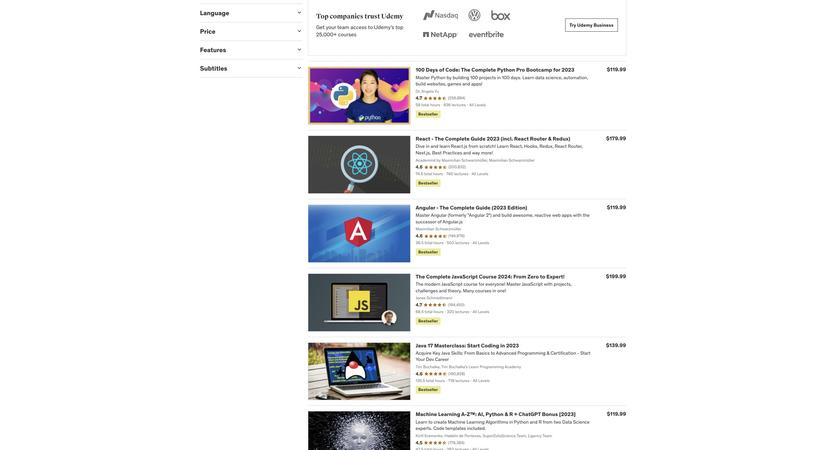 Task type: locate. For each thing, give the bounding box(es) containing it.
0 horizontal spatial to
[[368, 24, 373, 30]]

0 horizontal spatial -
[[432, 135, 434, 142]]

1 horizontal spatial to
[[541, 273, 546, 280]]

2023 left (incl. in the right of the page
[[487, 135, 500, 142]]

to down trust
[[368, 24, 373, 30]]

100 days of code: the complete python pro bootcamp for 2023 link
[[416, 66, 575, 73]]

0 vertical spatial $119.99
[[608, 66, 627, 73]]

1 react from the left
[[416, 135, 431, 142]]

1 vertical spatial small image
[[296, 46, 303, 53]]

- for angular
[[437, 204, 439, 211]]

1 horizontal spatial &
[[549, 135, 552, 142]]

expert!
[[547, 273, 565, 280]]

0 horizontal spatial react
[[416, 135, 431, 142]]

0 vertical spatial udemy
[[382, 12, 404, 20]]

1 vertical spatial udemy
[[578, 22, 593, 28]]

to
[[368, 24, 373, 30], [541, 273, 546, 280]]

a-
[[462, 411, 467, 418]]

box image
[[490, 8, 512, 23]]

days
[[426, 66, 439, 73]]

2 small image from the top
[[296, 46, 303, 53]]

0 horizontal spatial &
[[505, 411, 509, 418]]

for
[[554, 66, 561, 73]]

small image for features
[[296, 46, 303, 53]]

top companies trust udemy get your team access to udemy's top 25,000+ courses
[[316, 12, 404, 38]]

1 horizontal spatial udemy
[[578, 22, 593, 28]]

masterclass:
[[435, 342, 467, 349]]

guide left (incl. in the right of the page
[[471, 135, 486, 142]]

100 days of code: the complete python pro bootcamp for 2023
[[416, 66, 575, 73]]

guide for (2023
[[476, 204, 491, 211]]

0 vertical spatial small image
[[296, 28, 303, 34]]

-
[[432, 135, 434, 142], [437, 204, 439, 211]]

$199.99
[[607, 273, 627, 280]]

angular
[[416, 204, 436, 211]]

&
[[549, 135, 552, 142], [505, 411, 509, 418]]

machine learning a-z™: ai, python & r + chatgpt bonus [2023] link
[[416, 411, 576, 418]]

$119.99 for angular - the complete guide (2023 edition)
[[608, 204, 627, 211]]

2 vertical spatial small image
[[296, 65, 303, 71]]

1 horizontal spatial react
[[515, 135, 529, 142]]

r
[[510, 411, 514, 418]]

2023 right in
[[507, 342, 520, 349]]

angular - the complete guide (2023 edition) link
[[416, 204, 528, 211]]

z™:
[[467, 411, 477, 418]]

coding
[[482, 342, 500, 349]]

1 vertical spatial -
[[437, 204, 439, 211]]

guide for 2023
[[471, 135, 486, 142]]

companies
[[330, 12, 364, 20]]

& right router
[[549, 135, 552, 142]]

business
[[594, 22, 614, 28]]

$119.99
[[608, 66, 627, 73], [608, 204, 627, 211], [608, 411, 627, 417]]

+
[[515, 411, 518, 418]]

subtitles
[[200, 64, 228, 72]]

1 vertical spatial 2023
[[487, 135, 500, 142]]

price
[[200, 27, 216, 35]]

bonus
[[543, 411, 559, 418]]

python
[[498, 66, 516, 73], [486, 411, 504, 418]]

guide left (2023 at the top right
[[476, 204, 491, 211]]

your
[[326, 24, 336, 30]]

0 vertical spatial python
[[498, 66, 516, 73]]

edition)
[[508, 204, 528, 211]]

try udemy business link
[[566, 19, 619, 32]]

2 vertical spatial $119.99
[[608, 411, 627, 417]]

2023
[[562, 66, 575, 73], [487, 135, 500, 142], [507, 342, 520, 349]]

language button
[[200, 9, 291, 17]]

guide
[[471, 135, 486, 142], [476, 204, 491, 211]]

to right zero
[[541, 273, 546, 280]]

1 vertical spatial &
[[505, 411, 509, 418]]

try
[[570, 22, 577, 28]]

2 $119.99 from the top
[[608, 204, 627, 211]]

0 horizontal spatial udemy
[[382, 12, 404, 20]]

price button
[[200, 27, 291, 35]]

learning
[[439, 411, 461, 418]]

get
[[316, 24, 325, 30]]

1 horizontal spatial 2023
[[507, 342, 520, 349]]

1 horizontal spatial -
[[437, 204, 439, 211]]

from
[[514, 273, 527, 280]]

bootcamp
[[527, 66, 553, 73]]

0 vertical spatial guide
[[471, 135, 486, 142]]

volkswagen image
[[468, 8, 482, 23]]

small image
[[296, 28, 303, 34], [296, 46, 303, 53], [296, 65, 303, 71]]

3 small image from the top
[[296, 65, 303, 71]]

in
[[501, 342, 506, 349]]

1 small image from the top
[[296, 28, 303, 34]]

& left the r
[[505, 411, 509, 418]]

features button
[[200, 46, 291, 54]]

to inside top companies trust udemy get your team access to udemy's top 25,000+ courses
[[368, 24, 373, 30]]

python left pro
[[498, 66, 516, 73]]

0 vertical spatial to
[[368, 24, 373, 30]]

small image
[[296, 9, 303, 16]]

react
[[416, 135, 431, 142], [515, 135, 529, 142]]

java
[[416, 342, 427, 349]]

17
[[428, 342, 434, 349]]

udemy up top
[[382, 12, 404, 20]]

react - the complete guide 2023 (incl. react router & redux)
[[416, 135, 571, 142]]

react - the complete guide 2023 (incl. react router & redux) link
[[416, 135, 571, 142]]

2 react from the left
[[515, 135, 529, 142]]

udemy inside top companies trust udemy get your team access to udemy's top 25,000+ courses
[[382, 12, 404, 20]]

machine
[[416, 411, 437, 418]]

1 vertical spatial $119.99
[[608, 204, 627, 211]]

udemy
[[382, 12, 404, 20], [578, 22, 593, 28]]

0 vertical spatial -
[[432, 135, 434, 142]]

2 vertical spatial 2023
[[507, 342, 520, 349]]

nasdaq image
[[422, 8, 460, 23]]

- for react
[[432, 135, 434, 142]]

trust
[[365, 12, 380, 20]]

2 horizontal spatial 2023
[[562, 66, 575, 73]]

1 $119.99 from the top
[[608, 66, 627, 73]]

100
[[416, 66, 425, 73]]

complete
[[472, 66, 497, 73], [446, 135, 470, 142], [451, 204, 475, 211], [427, 273, 451, 280]]

1 vertical spatial guide
[[476, 204, 491, 211]]

the
[[462, 66, 471, 73], [435, 135, 444, 142], [440, 204, 449, 211], [416, 273, 425, 280]]

3 $119.99 from the top
[[608, 411, 627, 417]]

[2023]
[[560, 411, 576, 418]]

0 horizontal spatial 2023
[[487, 135, 500, 142]]

2023 right for at top
[[562, 66, 575, 73]]

subtitles button
[[200, 64, 291, 72]]

top
[[316, 12, 329, 20]]

python right ai,
[[486, 411, 504, 418]]

pro
[[517, 66, 526, 73]]

udemy right "try"
[[578, 22, 593, 28]]



Task type: vqa. For each thing, say whether or not it's contained in the screenshot.


Task type: describe. For each thing, give the bounding box(es) containing it.
(incl.
[[501, 135, 514, 142]]

javascript
[[452, 273, 478, 280]]

ai,
[[478, 411, 485, 418]]

2024:
[[498, 273, 513, 280]]

language
[[200, 9, 230, 17]]

try udemy business
[[570, 22, 614, 28]]

course
[[479, 273, 497, 280]]

java 17 masterclass: start coding in 2023 link
[[416, 342, 520, 349]]

start
[[468, 342, 480, 349]]

eventbrite image
[[468, 28, 506, 42]]

$119.99 for 100 days of code: the complete python pro bootcamp for 2023
[[608, 66, 627, 73]]

small image for subtitles
[[296, 65, 303, 71]]

25,000+
[[316, 31, 337, 38]]

access
[[351, 24, 367, 30]]

netapp image
[[422, 28, 460, 42]]

0 vertical spatial 2023
[[562, 66, 575, 73]]

redux)
[[553, 135, 571, 142]]

machine learning a-z™: ai, python & r + chatgpt bonus [2023]
[[416, 411, 576, 418]]

features
[[200, 46, 226, 54]]

small image for price
[[296, 28, 303, 34]]

code:
[[446, 66, 461, 73]]

1 vertical spatial python
[[486, 411, 504, 418]]

0 vertical spatial &
[[549, 135, 552, 142]]

the complete javascript course 2024: from zero to expert!
[[416, 273, 565, 280]]

team
[[338, 24, 350, 30]]

java 17 masterclass: start coding in 2023
[[416, 342, 520, 349]]

chatgpt
[[519, 411, 541, 418]]

router
[[531, 135, 548, 142]]

top
[[396, 24, 404, 30]]

1 vertical spatial to
[[541, 273, 546, 280]]

angular - the complete guide (2023 edition)
[[416, 204, 528, 211]]

of
[[440, 66, 445, 73]]

the complete javascript course 2024: from zero to expert! link
[[416, 273, 565, 280]]

$139.99
[[607, 342, 627, 348]]

(2023
[[492, 204, 507, 211]]

udemy's
[[374, 24, 395, 30]]

$179.99
[[607, 135, 627, 142]]

courses
[[338, 31, 357, 38]]

zero
[[528, 273, 539, 280]]

$119.99 for machine learning a-z™: ai, python & r + chatgpt bonus [2023]
[[608, 411, 627, 417]]



